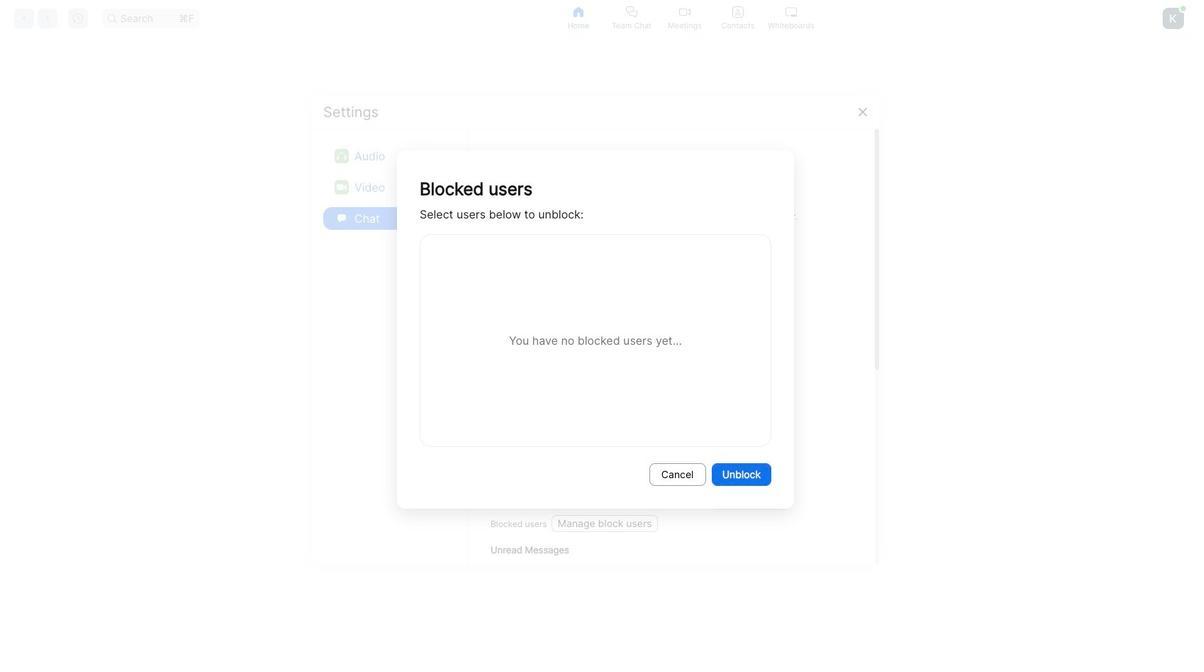 Task type: describe. For each thing, give the bounding box(es) containing it.
team chat image
[[626, 6, 638, 17]]

settings tab list
[[323, 140, 456, 234]]

video camera on image
[[372, 261, 403, 293]]

unread messages. keep all unread messages on top in chat and channel lists element
[[508, 562, 740, 579]]

home small image
[[573, 6, 585, 17]]

. organize by section element
[[508, 349, 588, 366]]

team chat image
[[626, 6, 638, 17]]

. change my status to "away" when i am inactive for element
[[508, 491, 712, 508]]



Task type: locate. For each thing, give the bounding box(es) containing it.
tab panel
[[0, 37, 1192, 659]]

customize the look of my sidebar. white image
[[491, 411, 509, 429]]

video on image
[[680, 6, 691, 17], [335, 180, 349, 194], [337, 182, 347, 192]]

profile contact image
[[733, 6, 744, 17]]

gray image
[[521, 411, 539, 429]]

magnifier image
[[108, 14, 116, 22], [108, 14, 116, 22]]

headphone image
[[337, 151, 347, 161]]

home small image
[[573, 6, 585, 17]]

profile contact image
[[733, 6, 744, 17]]

chat image
[[335, 211, 349, 225], [338, 214, 346, 222]]

close image
[[858, 106, 869, 117], [858, 106, 869, 117]]

tab list
[[552, 0, 818, 36]]

headphone image
[[335, 149, 349, 163]]

customize the behavior of my sidebar. only allow one section opened at a time element
[[508, 332, 669, 349]]

schedule image
[[375, 382, 400, 410]]

video on image
[[680, 6, 691, 17]]

video camera on image
[[372, 261, 403, 293]]

whiteboard small image
[[786, 6, 797, 17], [786, 6, 797, 17]]



Task type: vqa. For each thing, say whether or not it's contained in the screenshot.
Support version for phone label icon
no



